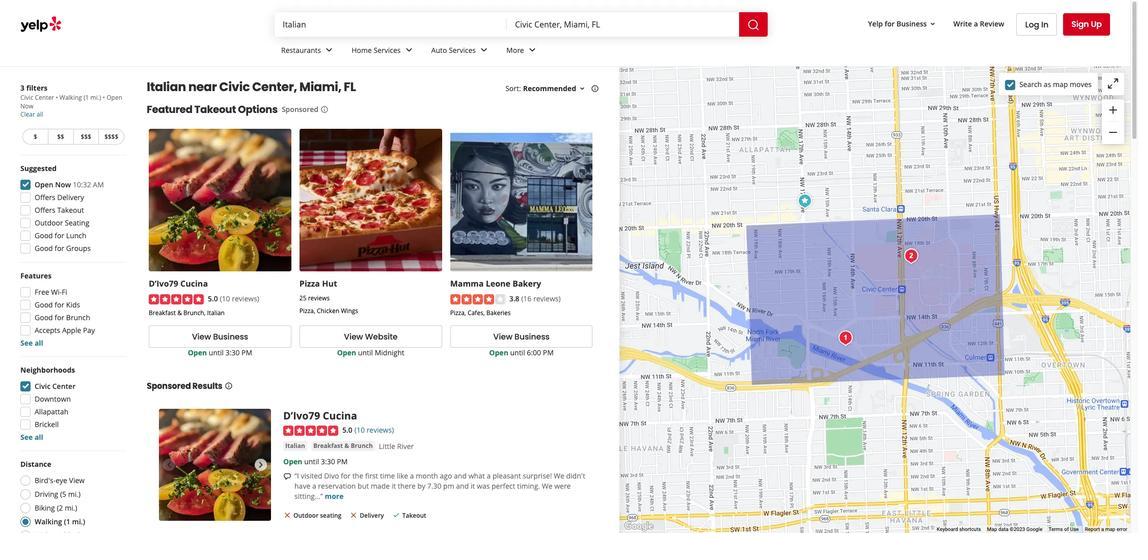 Task type: locate. For each thing, give the bounding box(es) containing it.
takeout up seating
[[57, 205, 84, 215]]

2 offers from the top
[[35, 205, 55, 215]]

a right write
[[974, 19, 978, 28]]

0 horizontal spatial d'ivo79
[[149, 278, 178, 289]]

reviews) for mamma leone bakery
[[533, 294, 561, 304]]

0 horizontal spatial 3:30
[[226, 348, 240, 358]]

pm for mamma leone bakery
[[543, 348, 554, 358]]

brunch down (10 reviews)
[[351, 442, 373, 450]]

0 horizontal spatial delivery
[[57, 193, 84, 202]]

services right home
[[374, 45, 401, 55]]

24 chevron down v2 image for auto services
[[478, 44, 490, 56]]

business down '5.0 (10 reviews)'
[[213, 331, 248, 343]]

as
[[1044, 79, 1051, 89]]

italian up featured
[[147, 78, 186, 95]]

& down '5.0' link
[[345, 442, 349, 450]]

wi-
[[51, 287, 62, 297]]

1 vertical spatial italian
[[207, 309, 225, 318]]

d'ivo79 up italian link on the bottom of page
[[283, 409, 320, 423]]

all down 'accepts'
[[35, 338, 43, 348]]

2 vertical spatial takeout
[[402, 512, 426, 520]]

1 24 chevron down v2 image from the left
[[323, 44, 335, 56]]

2 view business from the left
[[493, 331, 550, 343]]

24 chevron down v2 image right more
[[526, 44, 538, 56]]

business categories element
[[273, 37, 1110, 66]]

a right report at bottom right
[[1102, 527, 1104, 533]]

0 horizontal spatial now
[[20, 102, 33, 111]]

0 horizontal spatial civic
[[20, 93, 33, 102]]

0 horizontal spatial d'ivo79 cucina
[[149, 278, 208, 289]]

italian inside button
[[285, 442, 305, 450]]

auto services
[[431, 45, 476, 55]]

breakfast & brunch link
[[311, 441, 375, 451]]

civic center • walking (1 mi.) •
[[20, 93, 107, 102]]

for for lunch
[[55, 231, 64, 241]]

2 • from the left
[[103, 93, 105, 102]]

16 close v2 image right the seating
[[350, 511, 358, 520]]

2 vertical spatial italian
[[285, 442, 305, 450]]

2 vertical spatial all
[[35, 433, 43, 442]]

0 vertical spatial see all
[[20, 338, 43, 348]]

5 star rating image up italian link on the bottom of page
[[283, 426, 338, 436]]

0 vertical spatial now
[[20, 102, 33, 111]]

1 vertical spatial all
[[35, 338, 43, 348]]

0 vertical spatial (10
[[220, 294, 230, 304]]

all down 'brickell'
[[35, 433, 43, 442]]

0 horizontal spatial business
[[213, 331, 248, 343]]

until up results
[[209, 348, 224, 358]]

•
[[56, 93, 58, 102], [103, 93, 105, 102]]

1 horizontal spatial &
[[345, 442, 349, 450]]

but
[[358, 482, 369, 491]]

2 view business link from the left
[[450, 326, 593, 348]]

center down the filters on the left of the page
[[35, 93, 54, 102]]

of
[[1065, 527, 1069, 533]]

1 see all button from the top
[[20, 338, 43, 348]]

option group containing distance
[[17, 460, 126, 534]]

for down good for kids
[[55, 313, 64, 323]]

24 chevron down v2 image
[[403, 44, 415, 56], [526, 44, 538, 56]]

2 24 chevron down v2 image from the left
[[478, 44, 490, 56]]

1 see from the top
[[20, 338, 33, 348]]

open down view website
[[337, 348, 356, 358]]

1 services from the left
[[374, 45, 401, 55]]

breakfast inside button
[[313, 442, 343, 450]]

1 horizontal spatial d'ivo79 cucina link
[[283, 409, 357, 423]]

1 horizontal spatial services
[[449, 45, 476, 55]]

(5
[[60, 490, 66, 499]]

until left the 6:00
[[510, 348, 525, 358]]

0 vertical spatial &
[[177, 309, 182, 318]]

0 horizontal spatial sponsored
[[147, 381, 191, 393]]

first
[[365, 471, 378, 481]]

16 close v2 image for outdoor seating
[[283, 511, 291, 520]]

sponsored for sponsored
[[282, 104, 318, 114]]

services for auto services
[[449, 45, 476, 55]]

16 info v2 image
[[224, 382, 233, 390]]

open now
[[20, 93, 122, 111]]

1 see all from the top
[[20, 338, 43, 348]]

24 chevron down v2 image inside home services link
[[403, 44, 415, 56]]

0 horizontal spatial map
[[1053, 79, 1068, 89]]

see all button down 'accepts'
[[20, 338, 43, 348]]

brunch inside 'group'
[[66, 313, 90, 323]]

1 vertical spatial cucina
[[323, 409, 357, 423]]

0 horizontal spatial pm
[[242, 348, 252, 358]]

1 offers from the top
[[35, 193, 55, 202]]

bakeries
[[487, 309, 511, 318]]

mi.) right (2
[[65, 503, 77, 513]]

1 view business link from the left
[[149, 326, 291, 348]]

0 vertical spatial delivery
[[57, 193, 84, 202]]

see all down 'accepts'
[[20, 338, 43, 348]]

see up neighborhoods
[[20, 338, 33, 348]]

have
[[295, 482, 310, 491]]

mi.) down biking (2 mi.)
[[72, 517, 85, 527]]

see up distance
[[20, 433, 33, 442]]

and right pm
[[456, 482, 469, 491]]

1 horizontal spatial reviews)
[[367, 426, 394, 435]]

1 horizontal spatial 16 close v2 image
[[350, 511, 358, 520]]

pizza,
[[300, 307, 315, 315], [450, 309, 466, 318]]

breakfast
[[149, 309, 176, 318], [313, 442, 343, 450]]

terms of use link
[[1049, 527, 1079, 533]]

now inside open now
[[20, 102, 33, 111]]

7.30
[[427, 482, 442, 491]]

1 none field from the left
[[283, 19, 499, 30]]

civic up featured takeout options
[[219, 78, 250, 95]]

d'ivo79 cucina link up breakfast & brunch, italian
[[149, 278, 208, 289]]

see all button
[[20, 338, 43, 348], [20, 433, 43, 442]]

1 good from the top
[[35, 231, 53, 241]]

good up 'accepts'
[[35, 313, 53, 323]]

were
[[555, 482, 571, 491]]

map left error in the right bottom of the page
[[1106, 527, 1116, 533]]

(1 up $$$
[[84, 93, 89, 102]]

breakfast for breakfast & brunch
[[313, 442, 343, 450]]

mi.) up $$$
[[90, 93, 101, 102]]

2 see from the top
[[20, 433, 33, 442]]

$$$
[[81, 132, 91, 141]]

3:30 up divo
[[321, 457, 335, 467]]

delivery inside 'group'
[[57, 193, 84, 202]]

16 info v2 image right 16 chevron down v2 image
[[591, 84, 599, 93]]

outdoor for outdoor seating
[[35, 218, 63, 228]]

0 horizontal spatial &
[[177, 309, 182, 318]]

0 vertical spatial walking
[[60, 93, 82, 102]]

for down good for lunch
[[55, 244, 64, 253]]

1 horizontal spatial outdoor
[[294, 512, 319, 520]]

outdoor down offers takeout
[[35, 218, 63, 228]]

pizza hut image
[[795, 191, 815, 211]]

16 info v2 image down miami,
[[321, 105, 329, 114]]

none field the find
[[283, 19, 499, 30]]

view down the bakeries
[[493, 331, 513, 343]]

"i
[[295, 471, 299, 481]]

pizza, left the cafes,
[[450, 309, 466, 318]]

1 vertical spatial d'ivo79 cucina
[[283, 409, 357, 423]]

business up the 6:00
[[515, 331, 550, 343]]

0 vertical spatial map
[[1053, 79, 1068, 89]]

open until 3:30 pm up 16 info v2 image at bottom left
[[188, 348, 252, 358]]

brunch
[[66, 313, 90, 323], [351, 442, 373, 450]]

16 close v2 image left 'outdoor seating'
[[283, 511, 291, 520]]

and right ago
[[454, 471, 467, 481]]

view
[[192, 331, 211, 343], [344, 331, 363, 343], [493, 331, 513, 343], [69, 476, 85, 486]]

d'ivo79 cucina for d'ivo79 cucina link to the bottom
[[283, 409, 357, 423]]

civic down 3
[[20, 93, 33, 102]]

1 vertical spatial 3:30
[[321, 457, 335, 467]]

5 star rating image
[[149, 295, 204, 305], [283, 426, 338, 436]]

featured takeout options
[[147, 102, 278, 117]]

offers down offers delivery
[[35, 205, 55, 215]]

5 star rating image up breakfast & brunch, italian
[[149, 295, 204, 305]]

a up 'was' at bottom
[[487, 471, 491, 481]]

previous image
[[163, 459, 175, 471]]

6:00
[[527, 348, 541, 358]]

16 info v2 image for featured takeout options
[[321, 105, 329, 114]]

0 horizontal spatial reviews)
[[232, 294, 259, 304]]

map right as
[[1053, 79, 1068, 89]]

group
[[1102, 99, 1125, 144], [17, 164, 126, 257], [17, 271, 126, 349], [17, 365, 126, 443]]

1 vertical spatial center
[[52, 382, 76, 391]]

walking down biking
[[35, 517, 62, 527]]

sponsored left results
[[147, 381, 191, 393]]

good down good for lunch
[[35, 244, 53, 253]]

clear all link
[[20, 110, 43, 119]]

italian
[[147, 78, 186, 95], [207, 309, 225, 318], [285, 442, 305, 450]]

2 horizontal spatial business
[[897, 19, 927, 28]]

option group
[[17, 460, 126, 534]]

open until 3:30 pm
[[188, 348, 252, 358], [283, 457, 348, 467]]

center inside 'group'
[[52, 382, 76, 391]]

now down 3
[[20, 102, 33, 111]]

see all button for brickell
[[20, 433, 43, 442]]

map data ©2023 google
[[987, 527, 1043, 533]]

breakfast & brunch
[[313, 442, 373, 450]]

1 vertical spatial 5.0
[[342, 426, 353, 435]]

d'ivo79 cucina up '5.0' link
[[283, 409, 357, 423]]

center
[[35, 93, 54, 102], [52, 382, 76, 391]]

we
[[554, 471, 565, 481], [542, 482, 553, 491]]

sponsored down miami,
[[282, 104, 318, 114]]

view business for cucina
[[192, 331, 248, 343]]

24 chevron down v2 image inside auto services link
[[478, 44, 490, 56]]

map
[[1053, 79, 1068, 89], [1106, 527, 1116, 533]]

0 vertical spatial see
[[20, 338, 33, 348]]

0 horizontal spatial takeout
[[57, 205, 84, 215]]

open up "$$$$"
[[107, 93, 122, 102]]

1 view business from the left
[[192, 331, 248, 343]]

1 vertical spatial d'ivo79
[[283, 409, 320, 423]]

0 horizontal spatial we
[[542, 482, 553, 491]]

business left 16 chevron down v2 icon
[[897, 19, 927, 28]]

view for d'ivo79 cucina
[[192, 331, 211, 343]]

brunch down kids
[[66, 313, 90, 323]]

view website
[[344, 331, 398, 343]]

$ button
[[22, 129, 48, 145]]

1 horizontal spatial now
[[55, 180, 71, 190]]

see for brickell
[[20, 433, 33, 442]]

view down the brunch,
[[192, 331, 211, 343]]

& for brunch
[[345, 442, 349, 450]]

0 vertical spatial brunch
[[66, 313, 90, 323]]

write
[[954, 19, 972, 28]]

1 horizontal spatial •
[[103, 93, 105, 102]]

all right clear
[[37, 110, 43, 119]]

d'ivo79 cucina up breakfast & brunch, italian
[[149, 278, 208, 289]]

2 services from the left
[[449, 45, 476, 55]]

d'ivo79 cucina
[[149, 278, 208, 289], [283, 409, 357, 423]]

open now 10:32 am
[[35, 180, 104, 190]]

view for pizza hut
[[344, 331, 363, 343]]

free
[[35, 287, 49, 297]]

0 horizontal spatial italian
[[147, 78, 186, 95]]

the
[[352, 471, 363, 481]]

None search field
[[275, 12, 770, 37]]

open inside 'group'
[[35, 180, 53, 190]]

center up downtown
[[52, 382, 76, 391]]

keyboard
[[937, 527, 958, 533]]

24 chevron down v2 image for more
[[526, 44, 538, 56]]

brunch for good for brunch
[[66, 313, 90, 323]]

d'ivo79
[[149, 278, 178, 289], [283, 409, 320, 423]]

1 vertical spatial &
[[345, 442, 349, 450]]

24 chevron down v2 image right restaurants
[[323, 44, 335, 56]]

now inside 'group'
[[55, 180, 71, 190]]

we down surprise!
[[542, 482, 553, 491]]

we up the were
[[554, 471, 565, 481]]

3 good from the top
[[35, 300, 53, 310]]

a right like
[[410, 471, 414, 481]]

view right "eye"
[[69, 476, 85, 486]]

map for moves
[[1053, 79, 1068, 89]]

didn't
[[566, 471, 585, 481]]

0 vertical spatial breakfast
[[149, 309, 176, 318]]

takeout right 16 checkmark v2 image
[[402, 512, 426, 520]]

offers delivery
[[35, 193, 84, 202]]

now for open now
[[20, 102, 33, 111]]

0 vertical spatial center
[[35, 93, 54, 102]]

see all button down 'brickell'
[[20, 433, 43, 442]]

& for brunch,
[[177, 309, 182, 318]]

1 16 close v2 image from the left
[[283, 511, 291, 520]]

d'ivo79 cucina for the leftmost d'ivo79 cucina link
[[149, 278, 208, 289]]

for for groups
[[55, 244, 64, 253]]

sponsored
[[282, 104, 318, 114], [147, 381, 191, 393]]

next image
[[255, 459, 267, 471]]

write a review
[[954, 19, 1005, 28]]

1 horizontal spatial view business
[[493, 331, 550, 343]]

civic for civic center
[[35, 382, 51, 391]]

1 vertical spatial breakfast
[[313, 442, 343, 450]]

search as map moves
[[1020, 79, 1092, 89]]

good for good for brunch
[[35, 313, 53, 323]]

restaurants
[[281, 45, 321, 55]]

1 vertical spatial we
[[542, 482, 553, 491]]

website
[[365, 331, 398, 343]]

allapattah
[[35, 407, 68, 417]]

0 vertical spatial and
[[454, 471, 467, 481]]

0 vertical spatial open until 3:30 pm
[[188, 348, 252, 358]]

takeout for offers
[[57, 205, 84, 215]]

24 chevron down v2 image inside more link
[[526, 44, 538, 56]]

perfect
[[492, 482, 515, 491]]

takeout down near
[[194, 102, 236, 117]]

offers for offers takeout
[[35, 205, 55, 215]]

1 horizontal spatial view business link
[[450, 326, 593, 348]]

free wi-fi
[[35, 287, 67, 297]]

16 close v2 image
[[283, 511, 291, 520], [350, 511, 358, 520]]

1 vertical spatial map
[[1106, 527, 1116, 533]]

outdoor seating
[[35, 218, 89, 228]]

it
[[392, 482, 396, 491], [471, 482, 475, 491]]

0 horizontal spatial 24 chevron down v2 image
[[323, 44, 335, 56]]

seating
[[65, 218, 89, 228]]

report a map error link
[[1085, 527, 1128, 533]]

0 vertical spatial see all button
[[20, 338, 43, 348]]

brunch inside button
[[351, 442, 373, 450]]

2 it from the left
[[471, 482, 475, 491]]

pizza, down 25
[[300, 307, 315, 315]]

for
[[885, 19, 895, 28], [55, 231, 64, 241], [55, 244, 64, 253], [55, 300, 64, 310], [55, 313, 64, 323], [341, 471, 351, 481]]

1 vertical spatial sponsored
[[147, 381, 191, 393]]

16 info v2 image
[[591, 84, 599, 93], [321, 105, 329, 114]]

reviews) for d'ivo79 cucina
[[232, 294, 259, 304]]

10:32
[[73, 180, 91, 190]]

it left 'was' at bottom
[[471, 482, 475, 491]]

auto
[[431, 45, 447, 55]]

sponsored for sponsored results
[[147, 381, 191, 393]]

1 vertical spatial see all
[[20, 433, 43, 442]]

outdoor for outdoor seating
[[294, 512, 319, 520]]

group containing features
[[17, 271, 126, 349]]

0 vertical spatial (1
[[84, 93, 89, 102]]

civic up downtown
[[35, 382, 51, 391]]

2 see all button from the top
[[20, 433, 43, 442]]

(10 right '5.0' link
[[355, 426, 365, 435]]

view up open until midnight
[[344, 331, 363, 343]]

for inside yelp for business button
[[885, 19, 895, 28]]

1 horizontal spatial sponsored
[[282, 104, 318, 114]]

5.0 up breakfast & brunch
[[342, 426, 353, 435]]

driving (5 mi.)
[[35, 490, 81, 499]]

0 horizontal spatial view business link
[[149, 326, 291, 348]]

0 horizontal spatial outdoor
[[35, 218, 63, 228]]

mi.) for walking (1 mi.)
[[72, 517, 85, 527]]

map for error
[[1106, 527, 1116, 533]]

1 horizontal spatial d'ivo79 cucina
[[283, 409, 357, 423]]

takeout
[[194, 102, 236, 117], [57, 205, 84, 215], [402, 512, 426, 520]]

1 vertical spatial offers
[[35, 205, 55, 215]]

2 horizontal spatial takeout
[[402, 512, 426, 520]]

cucina up the brunch,
[[180, 278, 208, 289]]

None field
[[283, 19, 499, 30], [515, 19, 731, 30]]

for right 'yelp'
[[885, 19, 895, 28]]

outdoor inside 'group'
[[35, 218, 63, 228]]

1 horizontal spatial it
[[471, 482, 475, 491]]

0 horizontal spatial pizza,
[[300, 307, 315, 315]]

for down outdoor seating
[[55, 231, 64, 241]]

0 vertical spatial takeout
[[194, 102, 236, 117]]

1 horizontal spatial cucina
[[323, 409, 357, 423]]

open until 3:30 pm up visited
[[283, 457, 348, 467]]

2 horizontal spatial italian
[[285, 442, 305, 450]]

leone
[[486, 278, 511, 289]]

2 24 chevron down v2 image from the left
[[526, 44, 538, 56]]

good for good for kids
[[35, 300, 53, 310]]

2 none field from the left
[[515, 19, 731, 30]]

3:30 up 16 info v2 image at bottom left
[[226, 348, 240, 358]]

mamma leone bakery link
[[450, 278, 541, 289]]

16 checkmark v2 image
[[392, 511, 400, 520]]

2 see all from the top
[[20, 433, 43, 442]]

italian button
[[283, 441, 307, 451]]

takeout inside 'group'
[[57, 205, 84, 215]]

2 good from the top
[[35, 244, 53, 253]]

services for home services
[[374, 45, 401, 55]]

& left the brunch,
[[177, 309, 182, 318]]

0 vertical spatial 5 star rating image
[[149, 295, 204, 305]]

1 vertical spatial takeout
[[57, 205, 84, 215]]

fi
[[62, 287, 67, 297]]

cucina up '5.0' link
[[323, 409, 357, 423]]

(16
[[521, 294, 532, 304]]

0 horizontal spatial (1
[[64, 517, 70, 527]]

panera bread image
[[901, 246, 922, 267]]

0 vertical spatial d'ivo79 cucina link
[[149, 278, 208, 289]]

more link
[[498, 37, 547, 66]]

clear all
[[20, 110, 43, 119]]

4 good from the top
[[35, 313, 53, 323]]

1 vertical spatial see
[[20, 433, 33, 442]]

1 horizontal spatial open until 3:30 pm
[[283, 457, 348, 467]]

open up results
[[188, 348, 207, 358]]

24 chevron down v2 image left 'auto'
[[403, 44, 415, 56]]

mi.) right the (5
[[68, 490, 81, 499]]

0 horizontal spatial view business
[[192, 331, 248, 343]]

wings
[[341, 307, 358, 315]]

brunch for breakfast & brunch
[[351, 442, 373, 450]]

24 chevron down v2 image
[[323, 44, 335, 56], [478, 44, 490, 56]]

0 horizontal spatial 16 close v2 image
[[283, 511, 291, 520]]

good down free
[[35, 300, 53, 310]]

& inside button
[[345, 442, 349, 450]]

group containing suggested
[[17, 164, 126, 257]]

for left the
[[341, 471, 351, 481]]

log in
[[1026, 19, 1049, 30]]

italian up "i
[[285, 442, 305, 450]]

0 horizontal spatial 16 info v2 image
[[321, 105, 329, 114]]

0 horizontal spatial 24 chevron down v2 image
[[403, 44, 415, 56]]

(10
[[220, 294, 230, 304], [355, 426, 365, 435]]

0 vertical spatial we
[[554, 471, 565, 481]]

data
[[999, 527, 1009, 533]]

1 vertical spatial 16 info v2 image
[[321, 105, 329, 114]]

1 vertical spatial outdoor
[[294, 512, 319, 520]]

bakery
[[513, 278, 541, 289]]

view business link for cucina
[[149, 326, 291, 348]]

business inside button
[[897, 19, 927, 28]]

for for kids
[[55, 300, 64, 310]]

d'ivo79 up breakfast & brunch, italian
[[149, 278, 178, 289]]

sign up link
[[1064, 13, 1110, 36]]

0 vertical spatial 5.0
[[208, 294, 218, 304]]

delivery down open now 10:32 am
[[57, 193, 84, 202]]

for up good for brunch
[[55, 300, 64, 310]]

24 chevron down v2 image inside "restaurants" "link"
[[323, 44, 335, 56]]

1 horizontal spatial business
[[515, 331, 550, 343]]

clear
[[20, 110, 35, 119]]

16 speech v2 image
[[283, 473, 291, 481]]

none field near
[[515, 19, 731, 30]]

(10 up breakfast & brunch, italian
[[220, 294, 230, 304]]

business for d'ivo79 cucina
[[213, 331, 248, 343]]

now for open now 10:32 am
[[55, 180, 71, 190]]

delivery left 16 checkmark v2 image
[[360, 512, 384, 520]]

2 16 close v2 image from the left
[[350, 511, 358, 520]]

1 24 chevron down v2 image from the left
[[403, 44, 415, 56]]

2 horizontal spatial pm
[[543, 348, 554, 358]]

0 horizontal spatial it
[[392, 482, 396, 491]]

good for good for groups
[[35, 244, 53, 253]]

view business link down the brunch,
[[149, 326, 291, 348]]

16 chevron down v2 image
[[929, 20, 937, 28]]

view business up open until 6:00 pm
[[493, 331, 550, 343]]

see all down 'brickell'
[[20, 433, 43, 442]]

offers for offers delivery
[[35, 193, 55, 202]]

1 horizontal spatial none field
[[515, 19, 731, 30]]

3.8 star rating image
[[450, 295, 505, 305]]

italian right the brunch,
[[207, 309, 225, 318]]

1 horizontal spatial breakfast
[[313, 442, 343, 450]]



Task type: describe. For each thing, give the bounding box(es) containing it.
home
[[352, 45, 372, 55]]

view business link for leone
[[450, 326, 593, 348]]

good for lunch
[[35, 231, 86, 241]]

25
[[300, 294, 307, 303]]

hut
[[322, 278, 337, 289]]

for inside the "i visited divo for the first time like a month ago and what a pleasant surprise! we didn't have a reservation but made it there by 7.30 pm and it was perfect timing. we were sitting…"
[[341, 471, 351, 481]]

1 • from the left
[[56, 93, 58, 102]]

breakfast & brunch button
[[311, 441, 375, 451]]

apple
[[62, 326, 81, 335]]

terms
[[1049, 527, 1063, 533]]

italian near civic center, miami, fl
[[147, 78, 356, 95]]

breakfast & brunch, italian
[[149, 309, 225, 318]]

review
[[980, 19, 1005, 28]]

view for mamma leone bakery
[[493, 331, 513, 343]]

featured
[[147, 102, 192, 117]]

sponsored results
[[147, 381, 222, 393]]

ficelle bakery image
[[835, 328, 856, 349]]

recommended
[[523, 84, 576, 93]]

3.8
[[509, 294, 520, 304]]

groups
[[66, 244, 91, 253]]

3 filters
[[20, 83, 48, 93]]

report
[[1085, 527, 1100, 533]]

(2
[[57, 503, 63, 513]]

brickell
[[35, 420, 59, 430]]

write a review link
[[950, 15, 1009, 33]]

1 it from the left
[[392, 482, 396, 491]]

Find text field
[[283, 19, 499, 30]]

(10 reviews) link
[[355, 425, 394, 436]]

16 info v2 image for italian near civic center, miami, fl
[[591, 84, 599, 93]]

ago
[[440, 471, 452, 481]]

lunch
[[66, 231, 86, 241]]

0 vertical spatial all
[[37, 110, 43, 119]]

was
[[477, 482, 490, 491]]

near
[[188, 78, 217, 95]]

d'ivo79 cucina image
[[159, 409, 271, 521]]

until for mamma leone bakery
[[510, 348, 525, 358]]

accepts apple pay
[[35, 326, 95, 335]]

see all button for accepts apple pay
[[20, 338, 43, 348]]

what
[[469, 471, 485, 481]]

restaurants link
[[273, 37, 344, 66]]

group containing neighborhoods
[[17, 365, 126, 443]]

slideshow element
[[159, 409, 271, 521]]

sign
[[1072, 18, 1089, 30]]

divo
[[324, 471, 339, 481]]

sort:
[[506, 84, 521, 93]]

0 horizontal spatial d'ivo79 cucina link
[[149, 278, 208, 289]]

until for pizza hut
[[358, 348, 373, 358]]

5.0 link
[[342, 425, 353, 436]]

pizza, inside pizza hut 25 reviews pizza, chicken wings
[[300, 307, 315, 315]]

log in link
[[1017, 13, 1058, 36]]

options
[[238, 102, 278, 117]]

good for brunch
[[35, 313, 90, 323]]

1 horizontal spatial d'ivo79
[[283, 409, 320, 423]]

by
[[418, 482, 426, 491]]

yelp
[[868, 19, 883, 28]]

open until 6:00 pm
[[489, 348, 554, 358]]

walking (1 mi.)
[[35, 517, 85, 527]]

civic for civic center • walking (1 mi.) •
[[20, 93, 33, 102]]

keyboard shortcuts button
[[937, 526, 981, 534]]

1 vertical spatial and
[[456, 482, 469, 491]]

breakfast for breakfast & brunch, italian
[[149, 309, 176, 318]]

report a map error
[[1085, 527, 1128, 533]]

until for d'ivo79 cucina
[[209, 348, 224, 358]]

open until midnight
[[337, 348, 405, 358]]

search image
[[748, 19, 760, 31]]

neighborhoods
[[20, 365, 75, 375]]

view business for leone
[[493, 331, 550, 343]]

more
[[507, 45, 524, 55]]

kids
[[66, 300, 80, 310]]

1 horizontal spatial pizza,
[[450, 309, 466, 318]]

all for neighborhoods
[[35, 433, 43, 442]]

mi.) for driving (5 mi.)
[[68, 490, 81, 499]]

italian for italian near civic center, miami, fl
[[147, 78, 186, 95]]

mamma
[[450, 278, 484, 289]]

filters
[[26, 83, 48, 93]]

yelp for business
[[868, 19, 927, 28]]

1 vertical spatial walking
[[35, 517, 62, 527]]

16 close v2 image for delivery
[[350, 511, 358, 520]]

pm
[[443, 482, 454, 491]]

0 vertical spatial cucina
[[180, 278, 208, 289]]

google image
[[622, 520, 656, 534]]

open inside open now
[[107, 93, 122, 102]]

error
[[1117, 527, 1128, 533]]

0 horizontal spatial (10
[[220, 294, 230, 304]]

distance
[[20, 460, 51, 469]]

search
[[1020, 79, 1042, 89]]

$$$$
[[104, 132, 118, 141]]

all for features
[[35, 338, 43, 348]]

see all for brickell
[[20, 433, 43, 442]]

0 horizontal spatial open until 3:30 pm
[[188, 348, 252, 358]]

good for groups
[[35, 244, 91, 253]]

$$
[[57, 132, 64, 141]]

1 horizontal spatial we
[[554, 471, 565, 481]]

5.0 (10 reviews)
[[208, 294, 259, 304]]

1 horizontal spatial 5 star rating image
[[283, 426, 338, 436]]

reviews) inside (10 reviews) link
[[367, 426, 394, 435]]

1 horizontal spatial delivery
[[360, 512, 384, 520]]

shortcuts
[[960, 527, 981, 533]]

3.8 (16 reviews)
[[509, 294, 561, 304]]

map region
[[556, 25, 1138, 534]]

more
[[325, 492, 344, 501]]

1 vertical spatial d'ivo79 cucina link
[[283, 409, 357, 423]]

view website link
[[300, 326, 442, 348]]

for for brunch
[[55, 313, 64, 323]]

2 horizontal spatial civic
[[219, 78, 250, 95]]

pm for d'ivo79 cucina
[[242, 348, 252, 358]]

zoom out image
[[1107, 126, 1120, 139]]

business for mamma leone bakery
[[515, 331, 550, 343]]

1 horizontal spatial (1
[[84, 93, 89, 102]]

mi.) for biking (2 mi.)
[[65, 503, 77, 513]]

outdoor seating
[[294, 512, 342, 520]]

open left the 6:00
[[489, 348, 508, 358]]

0 vertical spatial d'ivo79
[[149, 278, 178, 289]]

1 horizontal spatial pm
[[337, 457, 348, 467]]

pay
[[83, 326, 95, 335]]

google
[[1027, 527, 1043, 533]]

sign up
[[1072, 18, 1102, 30]]

for for business
[[885, 19, 895, 28]]

0 vertical spatial 3:30
[[226, 348, 240, 358]]

1 vertical spatial open until 3:30 pm
[[283, 457, 348, 467]]

center for civic center • walking (1 mi.) •
[[35, 93, 54, 102]]

little
[[379, 442, 395, 451]]

open up "i
[[283, 457, 302, 467]]

zoom in image
[[1107, 104, 1120, 116]]

pizza hut 25 reviews pizza, chicken wings
[[300, 278, 358, 315]]

24 chevron down v2 image for restaurants
[[323, 44, 335, 56]]

center for civic center
[[52, 382, 76, 391]]

cafes,
[[468, 309, 485, 318]]

bird's-
[[35, 476, 56, 486]]

24 chevron down v2 image for home services
[[403, 44, 415, 56]]

3
[[20, 83, 24, 93]]

16 chevron down v2 image
[[578, 85, 587, 93]]

biking
[[35, 503, 55, 513]]

terms of use
[[1049, 527, 1079, 533]]

5.0 for 5.0
[[342, 426, 353, 435]]

$$$$ button
[[98, 129, 124, 145]]

little river
[[379, 442, 414, 451]]

expand map image
[[1107, 77, 1120, 90]]

reservation
[[318, 482, 356, 491]]

good for good for lunch
[[35, 231, 53, 241]]

Near text field
[[515, 19, 731, 30]]

1 vertical spatial (10
[[355, 426, 365, 435]]

time
[[380, 471, 395, 481]]

river
[[397, 442, 414, 451]]

italian link
[[283, 441, 307, 451]]

recommended button
[[523, 84, 587, 93]]

takeout for featured
[[194, 102, 236, 117]]

see for accepts apple pay
[[20, 338, 33, 348]]

biking (2 mi.)
[[35, 503, 77, 513]]

map
[[987, 527, 997, 533]]

a down visited
[[312, 482, 316, 491]]

$$ button
[[48, 129, 73, 145]]

see all for accepts apple pay
[[20, 338, 43, 348]]

until up visited
[[304, 457, 319, 467]]

5.0 for 5.0 (10 reviews)
[[208, 294, 218, 304]]

1 vertical spatial (1
[[64, 517, 70, 527]]

pizza, cafes, bakeries
[[450, 309, 511, 318]]

italian for italian
[[285, 442, 305, 450]]

in
[[1042, 19, 1049, 30]]

home services
[[352, 45, 401, 55]]



Task type: vqa. For each thing, say whether or not it's contained in the screenshot.
"Delivery" inside the Group
yes



